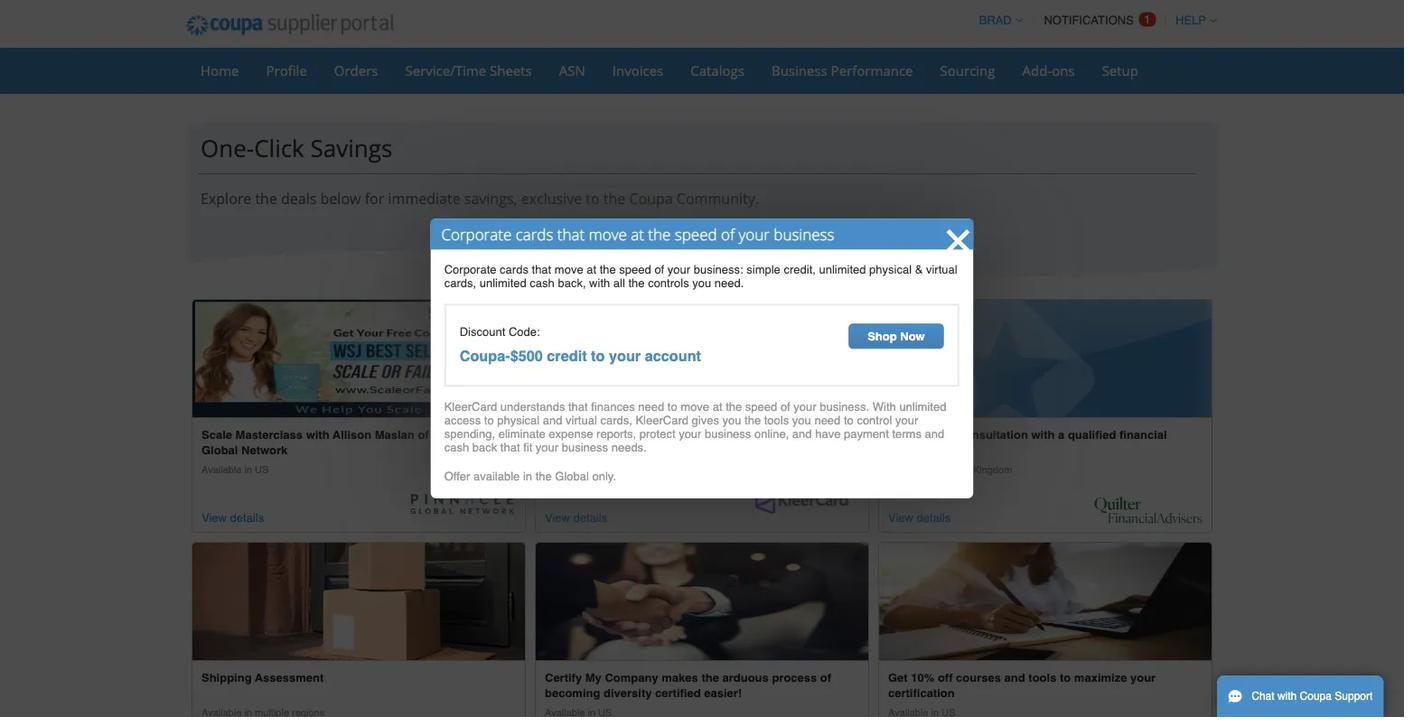 Task type: describe. For each thing, give the bounding box(es) containing it.
invoices link
[[601, 57, 676, 84]]

details for available
[[917, 512, 951, 525]]

0 horizontal spatial need
[[639, 401, 665, 414]]

kingdom
[[974, 464, 1013, 476]]

get 10% off courses and tools to maximize your certification
[[889, 672, 1156, 701]]

corporate cards that move at the speed of your business
[[442, 224, 835, 245]]

1 view details button from the left
[[202, 509, 264, 528]]

chat with coupa support button
[[1218, 676, 1384, 718]]

maximize
[[1075, 672, 1128, 685]]

1 details from the left
[[230, 512, 264, 525]]

cash inside kleercard understands that finances need to move at the speed of your business. with unlimited access to physical and virtual cards, kleercard gives you the tools you need to control your spending, eliminate expense reports, protect your business online, and have payment terms and cash back that fit your business needs.
[[445, 441, 469, 455]]

and right free
[[925, 428, 945, 441]]

shipping
[[202, 672, 252, 685]]

corporate cards that move at the speed of your business available in global
[[545, 429, 810, 476]]

virtual inside kleercard understands that finances need to move at the speed of your business. with unlimited access to physical and virtual cards, kleercard gives you the tools you need to control your spending, eliminate expense reports, protect your business online, and have payment terms and cash back that fit your business needs.
[[566, 414, 597, 428]]

immediate
[[388, 189, 461, 208]]

move for corporate cards that move at the speed of your business
[[589, 224, 627, 245]]

1 vertical spatial pinnacle global network image
[[408, 493, 516, 524]]

catalogs
[[691, 61, 745, 80]]

shop now
[[868, 330, 925, 344]]

business:
[[694, 263, 744, 277]]

that for corporate cards that move at the speed of your business: simple credit, unlimited physical & virtual cards, unlimited cash back, with all the controls you need.
[[532, 263, 552, 277]]

home link
[[189, 57, 251, 84]]

your up the simple
[[739, 224, 770, 245]]

united
[[942, 464, 971, 476]]

corporate inside corporate cards that move at the speed of your business available in global
[[545, 429, 601, 442]]

to right exclusive
[[586, 189, 600, 208]]

discount code:
[[460, 325, 540, 339]]

control
[[857, 414, 893, 428]]

setup
[[1103, 61, 1139, 80]]

financial
[[1120, 429, 1168, 442]]

have
[[816, 428, 841, 441]]

that for kleercard understands that finances need to move at the speed of your business. with unlimited access to physical and virtual cards, kleercard gives you the tools you need to control your spending, eliminate expense reports, protect your business online, and have payment terms and cash back that fit your business needs.
[[569, 401, 588, 414]]

move for corporate cards that move at the speed of your business: simple credit, unlimited physical & virtual cards, unlimited cash back, with all the controls you need.
[[555, 263, 584, 277]]

shop
[[868, 330, 897, 344]]

corporate for corporate cards that move at the speed of your business: simple credit, unlimited physical & virtual cards, unlimited cash back, with all the controls you need.
[[445, 263, 497, 277]]

in inside dialog
[[523, 470, 533, 483]]

becoming
[[545, 687, 601, 701]]

asn
[[559, 61, 586, 80]]

explore the deals below for immediate savings, exclusive to the coupa community.
[[201, 189, 759, 208]]

in inside a free initial consultation with a qualified financial adviser available in united kingdom
[[932, 464, 939, 476]]

a
[[889, 429, 897, 442]]

with inside chat with coupa support button
[[1278, 691, 1298, 703]]

available for network
[[202, 464, 242, 476]]

close image
[[945, 227, 974, 256]]

service/time sheets link
[[394, 57, 544, 84]]

your inside corporate cards that move at the speed of your business: simple credit, unlimited physical & virtual cards, unlimited cash back, with all the controls you need.
[[668, 263, 691, 277]]

view for available
[[889, 512, 914, 525]]

kleercard understands that finances need to move at the speed of your business. with unlimited access to physical and virtual cards, kleercard gives you the tools you need to control your spending, eliminate expense reports, protect your business online, and have payment terms and cash back that fit your business needs.
[[445, 401, 947, 455]]

with inside a free initial consultation with a qualified financial adviser available in united kingdom
[[1032, 429, 1055, 442]]

cash inside corporate cards that move at the speed of your business: simple credit, unlimited physical & virtual cards, unlimited cash back, with all the controls you need.
[[530, 277, 555, 290]]

corporate cards that move at the speed of your business dialog
[[431, 219, 974, 499]]

view details button for business
[[545, 509, 608, 528]]

sheets
[[490, 61, 532, 80]]

scale masterclass with allison maslan of pinnacle global network available in us
[[202, 429, 481, 476]]

cards for corporate cards that move at the speed of your business
[[516, 224, 554, 245]]

payment
[[844, 428, 889, 441]]

now
[[901, 330, 925, 344]]

expense
[[549, 428, 593, 441]]

courses
[[957, 672, 1002, 685]]

tools inside get 10% off courses and tools to maximize your certification
[[1029, 672, 1057, 685]]

your up 'have'
[[794, 401, 817, 414]]

with inside corporate cards that move at the speed of your business: simple credit, unlimited physical & virtual cards, unlimited cash back, with all the controls you need.
[[590, 277, 610, 290]]

view for business
[[545, 512, 570, 525]]

your left 'account'
[[609, 348, 641, 365]]

business up credit,
[[774, 224, 835, 245]]

that left the fit
[[501, 441, 520, 455]]

&
[[915, 263, 923, 277]]

1 horizontal spatial kleercard
[[636, 414, 689, 428]]

to right 'have'
[[844, 414, 854, 428]]

orders
[[334, 61, 378, 80]]

global inside the corporate cards that move at the speed of your business dialog
[[555, 470, 589, 483]]

of inside kleercard understands that finances need to move at the speed of your business. with unlimited access to physical and virtual cards, kleercard gives you the tools you need to control your spending, eliminate expense reports, protect your business online, and have payment terms and cash back that fit your business needs.
[[781, 401, 791, 414]]

eliminate
[[499, 428, 546, 441]]

business performance
[[772, 61, 914, 80]]

the inside corporate cards that move at the speed of your business available in global
[[712, 429, 729, 442]]

spending,
[[445, 428, 495, 441]]

the inside certify my company makes the arduous process of becoming diversity certified easier!
[[702, 672, 720, 685]]

below
[[321, 189, 361, 208]]

off
[[938, 672, 953, 685]]

one-click savings
[[201, 132, 393, 164]]

credit,
[[784, 263, 816, 277]]

performance
[[831, 61, 914, 80]]

diversity masterminds image
[[880, 543, 1212, 661]]

certify
[[545, 672, 582, 685]]

allison
[[333, 429, 372, 442]]

10%
[[912, 672, 935, 685]]

move for corporate cards that move at the speed of your business available in global
[[664, 429, 695, 442]]

1 view from the left
[[202, 512, 227, 525]]

invoices
[[613, 61, 664, 80]]

protect
[[640, 428, 676, 441]]

offer
[[445, 470, 470, 483]]

at inside kleercard understands that finances need to move at the speed of your business. with unlimited access to physical and virtual cards, kleercard gives you the tools you need to control your spending, eliminate expense reports, protect your business online, and have payment terms and cash back that fit your business needs.
[[713, 401, 723, 414]]

your up free
[[896, 414, 919, 428]]

add-
[[1023, 61, 1052, 80]]

scale
[[202, 429, 232, 442]]

initial
[[925, 429, 956, 442]]

your inside corporate cards that move at the speed of your business available in global
[[784, 429, 810, 442]]

deals
[[281, 189, 317, 208]]

view details for business
[[545, 512, 608, 525]]

cards for corporate cards that move at the speed of your business: simple credit, unlimited physical & virtual cards, unlimited cash back, with all the controls you need.
[[500, 263, 529, 277]]

explore
[[201, 189, 252, 208]]

finances
[[592, 401, 635, 414]]

diversity
[[604, 687, 652, 701]]

business.
[[820, 401, 870, 414]]

access
[[445, 414, 481, 428]]

corporate cards that move at the speed of your business: simple credit, unlimited physical & virtual cards, unlimited cash back, with all the controls you need.
[[445, 263, 958, 290]]

and up offer available in the global only.
[[543, 414, 563, 428]]

get
[[889, 672, 908, 685]]

adviser
[[889, 444, 930, 458]]

that for corporate cards that move at the speed of your business
[[558, 224, 585, 245]]

arduous
[[723, 672, 769, 685]]

terms
[[893, 428, 922, 441]]

cards for corporate cards that move at the speed of your business available in global
[[605, 429, 636, 442]]

at for corporate cards that move at the speed of your business available in global
[[698, 429, 708, 442]]

to right access
[[484, 414, 494, 428]]

speed inside kleercard understands that finances need to move at the speed of your business. with unlimited access to physical and virtual cards, kleercard gives you the tools you need to control your spending, eliminate expense reports, protect your business online, and have payment terms and cash back that fit your business needs.
[[746, 401, 778, 414]]

sourcing
[[941, 61, 996, 80]]

ons
[[1052, 61, 1075, 80]]

discount
[[460, 325, 506, 339]]



Task type: locate. For each thing, give the bounding box(es) containing it.
to inside get 10% off courses and tools to maximize your certification
[[1060, 672, 1072, 685]]

0 vertical spatial kleercard image
[[536, 300, 869, 418]]

global down needs. on the bottom of page
[[599, 464, 627, 476]]

global inside corporate cards that move at the speed of your business available in global
[[599, 464, 627, 476]]

1 horizontal spatial need
[[815, 414, 841, 428]]

account
[[645, 348, 702, 365]]

tools left maximize
[[1029, 672, 1057, 685]]

move left all
[[555, 263, 584, 277]]

move up all
[[589, 224, 627, 245]]

0 horizontal spatial global
[[202, 444, 238, 458]]

details down united
[[917, 512, 951, 525]]

your
[[739, 224, 770, 245], [668, 263, 691, 277], [609, 348, 641, 365], [794, 401, 817, 414], [896, 414, 919, 428], [679, 428, 702, 441], [784, 429, 810, 442], [536, 441, 559, 455], [1131, 672, 1156, 685]]

at up corporate cards that move at the speed of your business: simple credit, unlimited physical & virtual cards, unlimited cash back, with all the controls you need.
[[631, 224, 644, 245]]

available down scale
[[202, 464, 242, 476]]

kleercard up spending,
[[445, 401, 497, 414]]

shop now button
[[849, 324, 944, 349]]

0 horizontal spatial cash
[[445, 441, 469, 455]]

0 vertical spatial cards,
[[445, 277, 477, 290]]

cards,
[[445, 277, 477, 290], [601, 414, 633, 428]]

reports,
[[597, 428, 637, 441]]

and inside get 10% off courses and tools to maximize your certification
[[1005, 672, 1026, 685]]

3 view details button from the left
[[889, 509, 951, 528]]

corporate
[[442, 224, 512, 245], [445, 263, 497, 277], [545, 429, 601, 442]]

cards inside corporate cards that move at the speed of your business available in global
[[605, 429, 636, 442]]

at up corporate cards that move at the speed of your business available in global
[[713, 401, 723, 414]]

in
[[245, 464, 252, 476], [588, 464, 596, 476], [932, 464, 939, 476], [523, 470, 533, 483]]

2 view from the left
[[545, 512, 570, 525]]

at
[[631, 224, 644, 245], [587, 263, 597, 277], [713, 401, 723, 414], [698, 429, 708, 442]]

in inside the "scale masterclass with allison maslan of pinnacle global network available in us"
[[245, 464, 252, 476]]

unlimited right credit,
[[819, 263, 867, 277]]

certify my company image
[[536, 543, 869, 661]]

at right back,
[[587, 263, 597, 277]]

2 details from the left
[[574, 512, 608, 525]]

that inside corporate cards that move at the speed of your business: simple credit, unlimited physical & virtual cards, unlimited cash back, with all the controls you need.
[[532, 263, 552, 277]]

pinnacle global network image down offer
[[408, 493, 516, 524]]

with inside the "scale masterclass with allison maslan of pinnacle global network available in us"
[[306, 429, 330, 442]]

2 horizontal spatial available
[[889, 464, 929, 476]]

view details button
[[202, 509, 264, 528], [545, 509, 608, 528], [889, 509, 951, 528]]

speed left 'have'
[[733, 429, 767, 442]]

qualified
[[1068, 429, 1117, 442]]

0 vertical spatial quilter financial advisers image
[[880, 300, 1212, 418]]

3 details from the left
[[917, 512, 951, 525]]

0 horizontal spatial view details button
[[202, 509, 264, 528]]

to up protect
[[668, 401, 678, 414]]

corporate up the discount
[[445, 263, 497, 277]]

speed for corporate cards that move at the speed of your business
[[675, 224, 717, 245]]

quilter financial advisers image
[[880, 300, 1212, 418], [1095, 496, 1203, 524]]

available down expense at the left of the page
[[545, 464, 585, 476]]

1 horizontal spatial virtual
[[927, 263, 958, 277]]

1 vertical spatial virtual
[[566, 414, 597, 428]]

2 vertical spatial corporate
[[545, 429, 601, 442]]

speed up online,
[[746, 401, 778, 414]]

1 vertical spatial corporate
[[445, 263, 497, 277]]

details down only.
[[574, 512, 608, 525]]

2 horizontal spatial view details button
[[889, 509, 951, 528]]

1 vertical spatial tools
[[1029, 672, 1057, 685]]

quilter financial advisers image up a
[[880, 300, 1212, 418]]

setup link
[[1091, 57, 1151, 84]]

$500
[[510, 348, 543, 365]]

available inside a free initial consultation with a qualified financial adviser available in united kingdom
[[889, 464, 929, 476]]

cards, inside kleercard understands that finances need to move at the speed of your business. with unlimited access to physical and virtual cards, kleercard gives you the tools you need to control your spending, eliminate expense reports, protect your business online, and have payment terms and cash back that fit your business needs.
[[601, 414, 633, 428]]

orders link
[[323, 57, 390, 84]]

only.
[[593, 470, 617, 483]]

corporate down explore the deals below for immediate savings, exclusive to the coupa community. in the top of the page
[[442, 224, 512, 245]]

of up online,
[[781, 401, 791, 414]]

credit
[[547, 348, 587, 365]]

3 available from the left
[[889, 464, 929, 476]]

of inside certify my company makes the arduous process of becoming diversity certified easier!
[[821, 672, 832, 685]]

unlimited up free
[[900, 401, 947, 414]]

that for corporate cards that move at the speed of your business available in global
[[639, 429, 661, 442]]

2 horizontal spatial details
[[917, 512, 951, 525]]

virtual right understands
[[566, 414, 597, 428]]

2 vertical spatial cards
[[605, 429, 636, 442]]

that
[[558, 224, 585, 245], [532, 263, 552, 277], [569, 401, 588, 414], [639, 429, 661, 442], [501, 441, 520, 455]]

at for corporate cards that move at the speed of your business
[[631, 224, 644, 245]]

with right chat
[[1278, 691, 1298, 703]]

0 horizontal spatial physical
[[497, 414, 540, 428]]

exclusive
[[521, 189, 582, 208]]

0 vertical spatial coupa
[[630, 189, 673, 208]]

business
[[772, 61, 828, 80]]

1 horizontal spatial details
[[574, 512, 608, 525]]

home
[[201, 61, 239, 80]]

view details down only.
[[545, 512, 608, 525]]

for
[[365, 189, 384, 208]]

0 horizontal spatial tools
[[765, 414, 789, 428]]

easier!
[[704, 687, 742, 701]]

speed inside corporate cards that move at the speed of your business: simple credit, unlimited physical & virtual cards, unlimited cash back, with all the controls you need.
[[620, 263, 652, 277]]

that up expense at the left of the page
[[569, 401, 588, 414]]

1 horizontal spatial you
[[723, 414, 742, 428]]

your right the fit
[[536, 441, 559, 455]]

that left back,
[[532, 263, 552, 277]]

available
[[474, 470, 520, 483]]

business
[[774, 224, 835, 245], [705, 428, 752, 441], [562, 441, 608, 455], [545, 444, 596, 458]]

speed for corporate cards that move at the speed of your business: simple credit, unlimited physical & virtual cards, unlimited cash back, with all the controls you need.
[[620, 263, 652, 277]]

0 vertical spatial cash
[[530, 277, 555, 290]]

you
[[693, 277, 712, 290], [723, 414, 742, 428], [793, 414, 812, 428]]

service/time sheets
[[405, 61, 532, 80]]

0 horizontal spatial available
[[202, 464, 242, 476]]

global inside the "scale masterclass with allison maslan of pinnacle global network available in us"
[[202, 444, 238, 458]]

details for business
[[574, 512, 608, 525]]

needs.
[[612, 441, 647, 455]]

cards, up the discount
[[445, 277, 477, 290]]

1 horizontal spatial global
[[555, 470, 589, 483]]

0 vertical spatial cards
[[516, 224, 554, 245]]

asn link
[[548, 57, 597, 84]]

chat
[[1252, 691, 1275, 703]]

you inside corporate cards that move at the speed of your business: simple credit, unlimited physical & virtual cards, unlimited cash back, with all the controls you need.
[[693, 277, 712, 290]]

0 horizontal spatial view details
[[202, 512, 264, 525]]

2 horizontal spatial view
[[889, 512, 914, 525]]

cash
[[530, 277, 555, 290], [445, 441, 469, 455]]

sourcing link
[[929, 57, 1008, 84]]

unlimited inside kleercard understands that finances need to move at the speed of your business. with unlimited access to physical and virtual cards, kleercard gives you the tools you need to control your spending, eliminate expense reports, protect your business online, and have payment terms and cash back that fit your business needs.
[[900, 401, 947, 414]]

catalogs link
[[679, 57, 757, 84]]

view details button down only.
[[545, 509, 608, 528]]

move inside kleercard understands that finances need to move at the speed of your business. with unlimited access to physical and virtual cards, kleercard gives you the tools you need to control your spending, eliminate expense reports, protect your business online, and have payment terms and cash back that fit your business needs.
[[681, 401, 710, 414]]

a free initial consultation with a qualified financial adviser available in united kingdom
[[889, 429, 1168, 476]]

physical inside corporate cards that move at the speed of your business: simple credit, unlimited physical & virtual cards, unlimited cash back, with all the controls you need.
[[870, 263, 912, 277]]

of right process
[[821, 672, 832, 685]]

move inside corporate cards that move at the speed of your business: simple credit, unlimited physical & virtual cards, unlimited cash back, with all the controls you need.
[[555, 263, 584, 277]]

controls
[[648, 277, 689, 290]]

1 vertical spatial cards,
[[601, 414, 633, 428]]

view details
[[202, 512, 264, 525], [545, 512, 608, 525], [889, 512, 951, 525]]

2 view details button from the left
[[545, 509, 608, 528]]

1 horizontal spatial view details button
[[545, 509, 608, 528]]

view details for available
[[889, 512, 951, 525]]

offer available in the global only.
[[445, 470, 617, 483]]

online,
[[755, 428, 789, 441]]

0 vertical spatial corporate
[[442, 224, 512, 245]]

and right courses
[[1005, 672, 1026, 685]]

maslan
[[375, 429, 415, 442]]

business left online,
[[705, 428, 752, 441]]

of for corporate cards that move at the speed of your business available in global
[[770, 429, 781, 442]]

physical inside kleercard understands that finances need to move at the speed of your business. with unlimited access to physical and virtual cards, kleercard gives you the tools you need to control your spending, eliminate expense reports, protect your business online, and have payment terms and cash back that fit your business needs.
[[497, 414, 540, 428]]

1 vertical spatial cash
[[445, 441, 469, 455]]

cards left back,
[[500, 263, 529, 277]]

physical
[[870, 263, 912, 277], [497, 414, 540, 428]]

cards inside corporate cards that move at the speed of your business: simple credit, unlimited physical & virtual cards, unlimited cash back, with all the controls you need.
[[500, 263, 529, 277]]

kleercard
[[445, 401, 497, 414], [636, 414, 689, 428]]

pinnacle global network image up allison
[[193, 300, 525, 418]]

to left maximize
[[1060, 672, 1072, 685]]

71lbs image
[[193, 543, 525, 661]]

speed down community. on the top of page
[[675, 224, 717, 245]]

available inside the "scale masterclass with allison maslan of pinnacle global network available in us"
[[202, 464, 242, 476]]

corporate inside corporate cards that move at the speed of your business: simple credit, unlimited physical & virtual cards, unlimited cash back, with all the controls you need.
[[445, 263, 497, 277]]

you left 'have'
[[793, 414, 812, 428]]

certify my company makes the arduous process of becoming diversity certified easier!
[[545, 672, 832, 701]]

kleercard up corporate cards that move at the speed of your business available in global
[[636, 414, 689, 428]]

to right credit
[[591, 348, 605, 365]]

in inside corporate cards that move at the speed of your business available in global
[[588, 464, 596, 476]]

kleercard image
[[536, 300, 869, 418], [751, 484, 860, 524]]

1 vertical spatial quilter financial advisers image
[[1095, 496, 1203, 524]]

view details down united
[[889, 512, 951, 525]]

savings,
[[464, 189, 518, 208]]

of up business:
[[721, 224, 735, 245]]

1 vertical spatial kleercard image
[[751, 484, 860, 524]]

move inside corporate cards that move at the speed of your business available in global
[[664, 429, 695, 442]]

1 available from the left
[[202, 464, 242, 476]]

speed down corporate cards that move at the speed of your business
[[620, 263, 652, 277]]

2 view details from the left
[[545, 512, 608, 525]]

pinnacle global network image
[[193, 300, 525, 418], [408, 493, 516, 524]]

savings
[[311, 132, 393, 164]]

with left allison
[[306, 429, 330, 442]]

tools
[[765, 414, 789, 428], [1029, 672, 1057, 685]]

gives
[[692, 414, 720, 428]]

0 horizontal spatial unlimited
[[480, 277, 527, 290]]

you left need.
[[693, 277, 712, 290]]

1 vertical spatial physical
[[497, 414, 540, 428]]

2 horizontal spatial unlimited
[[900, 401, 947, 414]]

in down expense at the left of the page
[[588, 464, 596, 476]]

your inside get 10% off courses and tools to maximize your certification
[[1131, 672, 1156, 685]]

and left 'have'
[[793, 428, 812, 441]]

of right maslan
[[418, 429, 429, 442]]

1 horizontal spatial tools
[[1029, 672, 1057, 685]]

virtual right "&"
[[927, 263, 958, 277]]

cards down exclusive
[[516, 224, 554, 245]]

of for certify my company makes the arduous process of becoming diversity certified easier!
[[821, 672, 832, 685]]

1 horizontal spatial view
[[545, 512, 570, 525]]

coupa-
[[460, 348, 510, 365]]

my
[[586, 672, 602, 685]]

that right the reports,
[[639, 429, 661, 442]]

simple
[[747, 263, 781, 277]]

available for adviser
[[889, 464, 929, 476]]

profile link
[[254, 57, 319, 84]]

corporate for corporate cards that move at the speed of your business
[[442, 224, 512, 245]]

view details button for available
[[889, 509, 951, 528]]

of inside the "scale masterclass with allison maslan of pinnacle global network available in us"
[[418, 429, 429, 442]]

move down gives
[[664, 429, 695, 442]]

of inside corporate cards that move at the speed of your business: simple credit, unlimited physical & virtual cards, unlimited cash back, with all the controls you need.
[[655, 263, 665, 277]]

your left 'have'
[[784, 429, 810, 442]]

service/time
[[405, 61, 486, 80]]

global left only.
[[555, 470, 589, 483]]

back,
[[558, 277, 586, 290]]

1 horizontal spatial unlimited
[[819, 263, 867, 277]]

3 view details from the left
[[889, 512, 951, 525]]

with left all
[[590, 277, 610, 290]]

need up protect
[[639, 401, 665, 414]]

tools inside kleercard understands that finances need to move at the speed of your business. with unlimited access to physical and virtual cards, kleercard gives you the tools you need to control your spending, eliminate expense reports, protect your business online, and have payment terms and cash back that fit your business needs.
[[765, 414, 789, 428]]

certification
[[889, 687, 955, 701]]

kleercard image down need.
[[536, 300, 869, 418]]

1 view details from the left
[[202, 512, 264, 525]]

of for corporate cards that move at the speed of your business: simple credit, unlimited physical & virtual cards, unlimited cash back, with all the controls you need.
[[655, 263, 665, 277]]

in left united
[[932, 464, 939, 476]]

that inside corporate cards that move at the speed of your business available in global
[[639, 429, 661, 442]]

2 horizontal spatial global
[[599, 464, 627, 476]]

0 vertical spatial physical
[[870, 263, 912, 277]]

move up corporate cards that move at the speed of your business available in global
[[681, 401, 710, 414]]

1 horizontal spatial cash
[[530, 277, 555, 290]]

coupa supplier portal image
[[174, 3, 407, 48]]

with
[[590, 277, 610, 290], [306, 429, 330, 442], [1032, 429, 1055, 442], [1278, 691, 1298, 703]]

1 vertical spatial coupa
[[1301, 691, 1333, 703]]

back
[[473, 441, 497, 455]]

consultation
[[959, 429, 1029, 442]]

0 horizontal spatial details
[[230, 512, 264, 525]]

add-ons link
[[1011, 57, 1087, 84]]

and
[[543, 414, 563, 428], [793, 428, 812, 441], [925, 428, 945, 441], [1005, 672, 1026, 685]]

virtual inside corporate cards that move at the speed of your business: simple credit, unlimited physical & virtual cards, unlimited cash back, with all the controls you need.
[[927, 263, 958, 277]]

details down us
[[230, 512, 264, 525]]

masterclass
[[236, 429, 303, 442]]

speed
[[675, 224, 717, 245], [620, 263, 652, 277], [746, 401, 778, 414], [733, 429, 767, 442]]

global
[[202, 444, 238, 458], [599, 464, 627, 476], [555, 470, 589, 483]]

speed for corporate cards that move at the speed of your business available in global
[[733, 429, 767, 442]]

0 vertical spatial tools
[[765, 414, 789, 428]]

available inside corporate cards that move at the speed of your business available in global
[[545, 464, 585, 476]]

add-ons
[[1023, 61, 1075, 80]]

1 horizontal spatial physical
[[870, 263, 912, 277]]

view details button down us
[[202, 509, 264, 528]]

0 horizontal spatial you
[[693, 277, 712, 290]]

coupa-$500 credit to your account
[[460, 348, 702, 365]]

coupa inside button
[[1301, 691, 1333, 703]]

kleercard image down 'have'
[[751, 484, 860, 524]]

physical up the fit
[[497, 414, 540, 428]]

one-
[[201, 132, 254, 164]]

you right gives
[[723, 414, 742, 428]]

at down gives
[[698, 429, 708, 442]]

at inside corporate cards that move at the speed of your business: simple credit, unlimited physical & virtual cards, unlimited cash back, with all the controls you need.
[[587, 263, 597, 277]]

click
[[254, 132, 304, 164]]

at for corporate cards that move at the speed of your business: simple credit, unlimited physical & virtual cards, unlimited cash back, with all the controls you need.
[[587, 263, 597, 277]]

of for corporate cards that move at the speed of your business
[[721, 224, 735, 245]]

0 horizontal spatial cards,
[[445, 277, 477, 290]]

speed inside corporate cards that move at the speed of your business available in global
[[733, 429, 767, 442]]

0 vertical spatial virtual
[[927, 263, 958, 277]]

in down the fit
[[523, 470, 533, 483]]

that down exclusive
[[558, 224, 585, 245]]

2 horizontal spatial you
[[793, 414, 812, 428]]

1 horizontal spatial coupa
[[1301, 691, 1333, 703]]

business inside corporate cards that move at the speed of your business available in global
[[545, 444, 596, 458]]

assessment
[[255, 672, 324, 685]]

2 horizontal spatial view details
[[889, 512, 951, 525]]

cards down finances
[[605, 429, 636, 442]]

0 horizontal spatial coupa
[[630, 189, 673, 208]]

need left the payment
[[815, 414, 841, 428]]

community.
[[677, 189, 759, 208]]

cash down access
[[445, 441, 469, 455]]

3 view from the left
[[889, 512, 914, 525]]

need
[[639, 401, 665, 414], [815, 414, 841, 428]]

of inside corporate cards that move at the speed of your business available in global
[[770, 429, 781, 442]]

corporate right the fit
[[545, 429, 601, 442]]

all
[[614, 277, 625, 290]]

profile
[[266, 61, 307, 80]]

1 vertical spatial cards
[[500, 263, 529, 277]]

view details button down united
[[889, 509, 951, 528]]

2 available from the left
[[545, 464, 585, 476]]

makes
[[662, 672, 699, 685]]

1 horizontal spatial cards,
[[601, 414, 633, 428]]

your right protect
[[679, 428, 702, 441]]

0 vertical spatial pinnacle global network image
[[193, 300, 525, 418]]

details
[[230, 512, 264, 525], [574, 512, 608, 525], [917, 512, 951, 525]]

0 horizontal spatial view
[[202, 512, 227, 525]]

free
[[900, 429, 922, 442]]

your left business:
[[668, 263, 691, 277]]

0 horizontal spatial kleercard
[[445, 401, 497, 414]]

business performance link
[[760, 57, 925, 84]]

at inside corporate cards that move at the speed of your business available in global
[[698, 429, 708, 442]]

0 horizontal spatial virtual
[[566, 414, 597, 428]]

us
[[255, 464, 269, 476]]

1 horizontal spatial available
[[545, 464, 585, 476]]

code:
[[509, 325, 540, 339]]

business down expense at the left of the page
[[545, 444, 596, 458]]

business up only.
[[562, 441, 608, 455]]

global down scale
[[202, 444, 238, 458]]

fit
[[524, 441, 533, 455]]

quilter financial advisers image down financial
[[1095, 496, 1203, 524]]

available down adviser
[[889, 464, 929, 476]]

view details down us
[[202, 512, 264, 525]]

in left us
[[245, 464, 252, 476]]

your right maximize
[[1131, 672, 1156, 685]]

unlimited up discount code:
[[480, 277, 527, 290]]

1 horizontal spatial view details
[[545, 512, 608, 525]]

virtual
[[927, 263, 958, 277], [566, 414, 597, 428]]

view down offer available in the global only.
[[545, 512, 570, 525]]

with left a
[[1032, 429, 1055, 442]]

of down corporate cards that move at the speed of your business
[[655, 263, 665, 277]]

cards, inside corporate cards that move at the speed of your business: simple credit, unlimited physical & virtual cards, unlimited cash back, with all the controls you need.
[[445, 277, 477, 290]]

of left 'have'
[[770, 429, 781, 442]]

physical left "&"
[[870, 263, 912, 277]]

certified
[[656, 687, 701, 701]]

coupa up corporate cards that move at the speed of your business
[[630, 189, 673, 208]]

coupa left support
[[1301, 691, 1333, 703]]



Task type: vqa. For each thing, say whether or not it's contained in the screenshot.
Offer
yes



